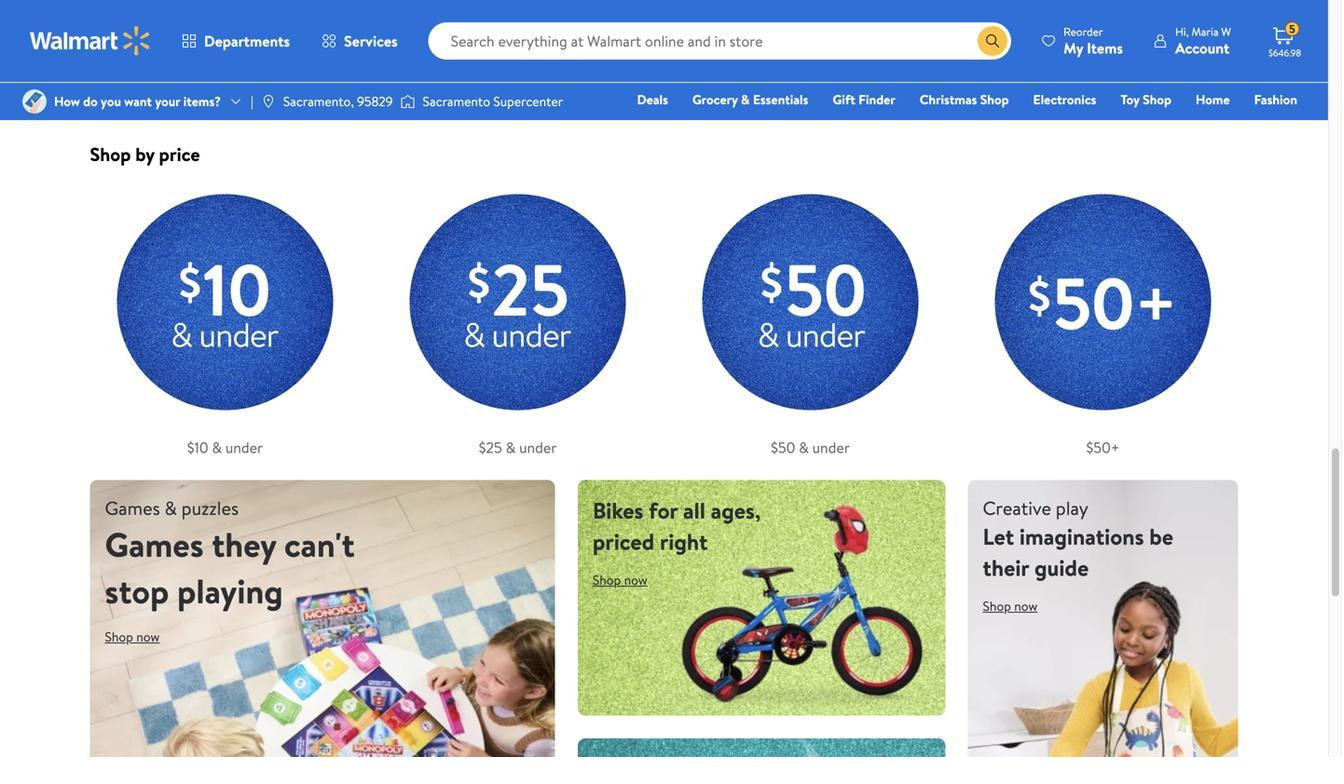 Task type: vqa. For each thing, say whether or not it's contained in the screenshot.
right Only
no



Task type: describe. For each thing, give the bounding box(es) containing it.
hi,
[[1175, 24, 1189, 40]]

want
[[124, 92, 152, 110]]

one
[[1155, 117, 1182, 135]]

sacramento, 95829
[[283, 92, 393, 110]]

you
[[101, 92, 121, 110]]

& for grocery & essentials
[[741, 90, 750, 109]]

category shop minis and collectibles image
[[480, 0, 848, 119]]

5
[[1289, 21, 1295, 37]]

$25 & under link
[[383, 167, 653, 458]]

shop down stop
[[105, 628, 133, 646]]

electronics
[[1033, 90, 1096, 109]]

games & puzzles games they can't stop playing
[[105, 495, 355, 615]]

shop inside toy shop link
[[1143, 90, 1171, 109]]

how
[[54, 92, 80, 110]]

 image for how do you want your items?
[[22, 89, 47, 114]]

$10
[[187, 438, 208, 458]]

playing
[[177, 568, 283, 615]]

w
[[1221, 24, 1231, 40]]

shop now link for games they can't stop playing
[[105, 622, 175, 652]]

deals
[[637, 90, 668, 109]]

Walmart Site-Wide search field
[[428, 22, 1011, 60]]

& for $10 & under
[[212, 438, 222, 458]]

1 horizontal spatial shop now link
[[593, 565, 662, 595]]

1 horizontal spatial now
[[624, 571, 647, 589]]

creative
[[983, 495, 1051, 522]]

toy shop
[[1121, 90, 1171, 109]]

walmart+
[[1242, 117, 1297, 135]]

home link
[[1187, 89, 1238, 110]]

bikes
[[593, 495, 643, 527]]

one debit link
[[1146, 116, 1226, 136]]

gift inside fashion gift cards
[[1000, 117, 1022, 135]]

let
[[983, 522, 1014, 553]]

registry link
[[1074, 116, 1139, 136]]

$25
[[479, 438, 502, 458]]

$25 & under
[[479, 438, 557, 458]]

|
[[251, 92, 253, 110]]

one debit
[[1155, 117, 1218, 135]]

sacramento
[[423, 92, 490, 110]]

fashion gift cards
[[1000, 90, 1297, 135]]

shop now for let imaginations be their guide
[[983, 597, 1038, 615]]

shop left the by
[[90, 141, 131, 167]]

1 games from the top
[[105, 495, 160, 522]]

$50+ link
[[968, 167, 1238, 458]]

under for $10 & under
[[225, 438, 263, 458]]

services button
[[306, 19, 413, 63]]

finder
[[859, 90, 895, 109]]

shop inside christmas shop link
[[980, 90, 1009, 109]]

maria
[[1192, 24, 1219, 40]]

deals link
[[629, 89, 677, 110]]

ages,
[[711, 495, 761, 527]]

christmas shop
[[920, 90, 1009, 109]]

$50 & under
[[771, 438, 850, 458]]

2 games from the top
[[105, 522, 204, 568]]

Search search field
[[428, 22, 1011, 60]]

$50
[[771, 438, 795, 458]]

puzzles
[[181, 495, 239, 522]]

$10 & under
[[187, 438, 263, 458]]

departments
[[204, 31, 290, 51]]

category shop by price - $50 and over image
[[968, 167, 1238, 438]]

fashion
[[1254, 90, 1297, 109]]

toy shop link
[[1112, 89, 1180, 110]]

bikes for all ages, priced right
[[593, 495, 761, 558]]

can't
[[284, 522, 355, 568]]

items
[[1087, 38, 1123, 58]]

all
[[683, 495, 705, 527]]

shop down their
[[983, 597, 1011, 615]]

 image for sacramento supercenter
[[400, 92, 415, 111]]

95829
[[357, 92, 393, 110]]

toy
[[1121, 90, 1140, 109]]

guide
[[1035, 553, 1089, 584]]

electronics link
[[1025, 89, 1105, 110]]

christmas shop link
[[911, 89, 1017, 110]]

my
[[1063, 38, 1083, 58]]

right
[[660, 527, 708, 558]]



Task type: locate. For each thing, give the bounding box(es) containing it.
$646.98
[[1268, 47, 1301, 59]]

$10 & under link
[[90, 167, 360, 458]]

3 under from the left
[[812, 438, 850, 458]]

departments button
[[166, 19, 306, 63]]

0 horizontal spatial under
[[225, 438, 263, 458]]

registry
[[1083, 117, 1130, 135]]

1 under from the left
[[225, 438, 263, 458]]

games left 'they'
[[105, 522, 204, 568]]

 image
[[22, 89, 47, 114], [400, 92, 415, 111], [261, 94, 276, 109]]

supercenter
[[493, 92, 563, 110]]

christmas
[[920, 90, 977, 109]]

category shop by price - $50 and under image
[[675, 167, 946, 438]]

& right the $25
[[506, 438, 516, 458]]

price
[[159, 141, 200, 167]]

account
[[1175, 38, 1230, 58]]

how do you want your items?
[[54, 92, 221, 110]]

2 horizontal spatial shop now
[[983, 597, 1038, 615]]

0 vertical spatial shop now
[[593, 571, 647, 589]]

gift left finder
[[833, 90, 855, 109]]

now for let imaginations be their guide
[[1014, 597, 1038, 615]]

& for $25 & under
[[506, 438, 516, 458]]

creative play let imaginations be their guide
[[983, 495, 1173, 584]]

1 vertical spatial gift
[[1000, 117, 1022, 135]]

they
[[212, 522, 276, 568]]

grocery & essentials
[[692, 90, 808, 109]]

 image right "95829" at the top of the page
[[400, 92, 415, 111]]

1 horizontal spatial shop now
[[593, 571, 647, 589]]

gift cards link
[[991, 116, 1067, 136]]

& for games & puzzles games they can't stop playing
[[165, 495, 177, 522]]

shop by price
[[90, 141, 200, 167]]

shop
[[980, 90, 1009, 109], [1143, 90, 1171, 109], [90, 141, 131, 167], [593, 571, 621, 589], [983, 597, 1011, 615], [105, 628, 133, 646]]

1 horizontal spatial under
[[519, 438, 557, 458]]

their
[[983, 553, 1029, 584]]

debit
[[1186, 117, 1218, 135]]

category shop cocomelon image
[[870, 0, 1238, 119]]

 image right |
[[261, 94, 276, 109]]

search icon image
[[985, 34, 1000, 48]]

under right $10
[[225, 438, 263, 458]]

reorder my items
[[1063, 24, 1123, 58]]

shop now down priced
[[593, 571, 647, 589]]

category shop nerf image
[[90, 0, 458, 119]]

do
[[83, 92, 98, 110]]

2 vertical spatial shop now
[[105, 628, 160, 646]]

0 horizontal spatial gift
[[833, 90, 855, 109]]

 image for sacramento, 95829
[[261, 94, 276, 109]]

shop games and puzzles image
[[90, 481, 555, 758]]

play
[[1056, 495, 1088, 522]]

&
[[741, 90, 750, 109], [212, 438, 222, 458], [506, 438, 516, 458], [799, 438, 809, 458], [165, 495, 177, 522]]

under inside "link"
[[519, 438, 557, 458]]

now down stop
[[136, 628, 160, 646]]

0 horizontal spatial now
[[136, 628, 160, 646]]

games left puzzles on the left
[[105, 495, 160, 522]]

now down their
[[1014, 597, 1038, 615]]

imaginations
[[1019, 522, 1144, 553]]

gift finder
[[833, 90, 895, 109]]

0 horizontal spatial shop now
[[105, 628, 160, 646]]

$50+
[[1086, 438, 1120, 458]]

category shop by price - $10 and under image
[[90, 167, 360, 438]]

hi, maria w account
[[1175, 24, 1231, 58]]

& for $50 & under
[[799, 438, 809, 458]]

& right grocery
[[741, 90, 750, 109]]

gift
[[833, 90, 855, 109], [1000, 117, 1022, 135]]

gift finder link
[[824, 89, 904, 110]]

shop down priced
[[593, 571, 621, 589]]

for
[[649, 495, 678, 527]]

under for $25 & under
[[519, 438, 557, 458]]

& inside "link"
[[506, 438, 516, 458]]

under for $50 & under
[[812, 438, 850, 458]]

2 vertical spatial now
[[136, 628, 160, 646]]

walmart+ link
[[1233, 116, 1306, 136]]

shop right toy
[[1143, 90, 1171, 109]]

shop now for games they can't stop playing
[[105, 628, 160, 646]]

walmart image
[[30, 26, 151, 56]]

essentials
[[753, 90, 808, 109]]

2 horizontal spatial now
[[1014, 597, 1038, 615]]

0 vertical spatial gift
[[833, 90, 855, 109]]

under right "$50"
[[812, 438, 850, 458]]

& inside games & puzzles games they can't stop playing
[[165, 495, 177, 522]]

shop now link for let imaginations be their guide
[[983, 591, 1053, 621]]

shop now link down their
[[983, 591, 1053, 621]]

priced
[[593, 527, 654, 558]]

shop now down stop
[[105, 628, 160, 646]]

your
[[155, 92, 180, 110]]

grocery & essentials link
[[684, 89, 817, 110]]

$50 & under link
[[675, 167, 946, 458]]

be
[[1149, 522, 1173, 553]]

services
[[344, 31, 398, 51]]

2 horizontal spatial shop now link
[[983, 591, 1053, 621]]

fashion link
[[1246, 89, 1306, 110]]

2 horizontal spatial under
[[812, 438, 850, 458]]

under right the $25
[[519, 438, 557, 458]]

& right "$50"
[[799, 438, 809, 458]]

0 horizontal spatial shop now link
[[105, 622, 175, 652]]

by
[[135, 141, 154, 167]]

0 horizontal spatial  image
[[22, 89, 47, 114]]

shop creative play image
[[968, 481, 1238, 758]]

under
[[225, 438, 263, 458], [519, 438, 557, 458], [812, 438, 850, 458]]

shop now link down stop
[[105, 622, 175, 652]]

shop now link down priced
[[593, 565, 662, 595]]

category shop by price - $25 and under image
[[383, 167, 653, 438]]

shop now
[[593, 571, 647, 589], [983, 597, 1038, 615], [105, 628, 160, 646]]

reorder
[[1063, 24, 1103, 40]]

now
[[624, 571, 647, 589], [1014, 597, 1038, 615], [136, 628, 160, 646]]

sacramento,
[[283, 92, 354, 110]]

shop now down their
[[983, 597, 1038, 615]]

shop now link
[[593, 565, 662, 595], [983, 591, 1053, 621], [105, 622, 175, 652]]

& right $10
[[212, 438, 222, 458]]

1 horizontal spatial  image
[[261, 94, 276, 109]]

2 under from the left
[[519, 438, 557, 458]]

grocery
[[692, 90, 738, 109]]

stop
[[105, 568, 169, 615]]

& left puzzles on the left
[[165, 495, 177, 522]]

items?
[[183, 92, 221, 110]]

gift left cards at the right of page
[[1000, 117, 1022, 135]]

sacramento supercenter
[[423, 92, 563, 110]]

shop bikes image
[[578, 481, 946, 716]]

now down priced
[[624, 571, 647, 589]]

now for games they can't stop playing
[[136, 628, 160, 646]]

0 vertical spatial now
[[624, 571, 647, 589]]

games
[[105, 495, 160, 522], [105, 522, 204, 568]]

1 horizontal spatial gift
[[1000, 117, 1022, 135]]

 image left how
[[22, 89, 47, 114]]

home
[[1196, 90, 1230, 109]]

2 horizontal spatial  image
[[400, 92, 415, 111]]

cards
[[1026, 117, 1059, 135]]

1 vertical spatial shop now
[[983, 597, 1038, 615]]

1 vertical spatial now
[[1014, 597, 1038, 615]]

shop up gift cards link
[[980, 90, 1009, 109]]



